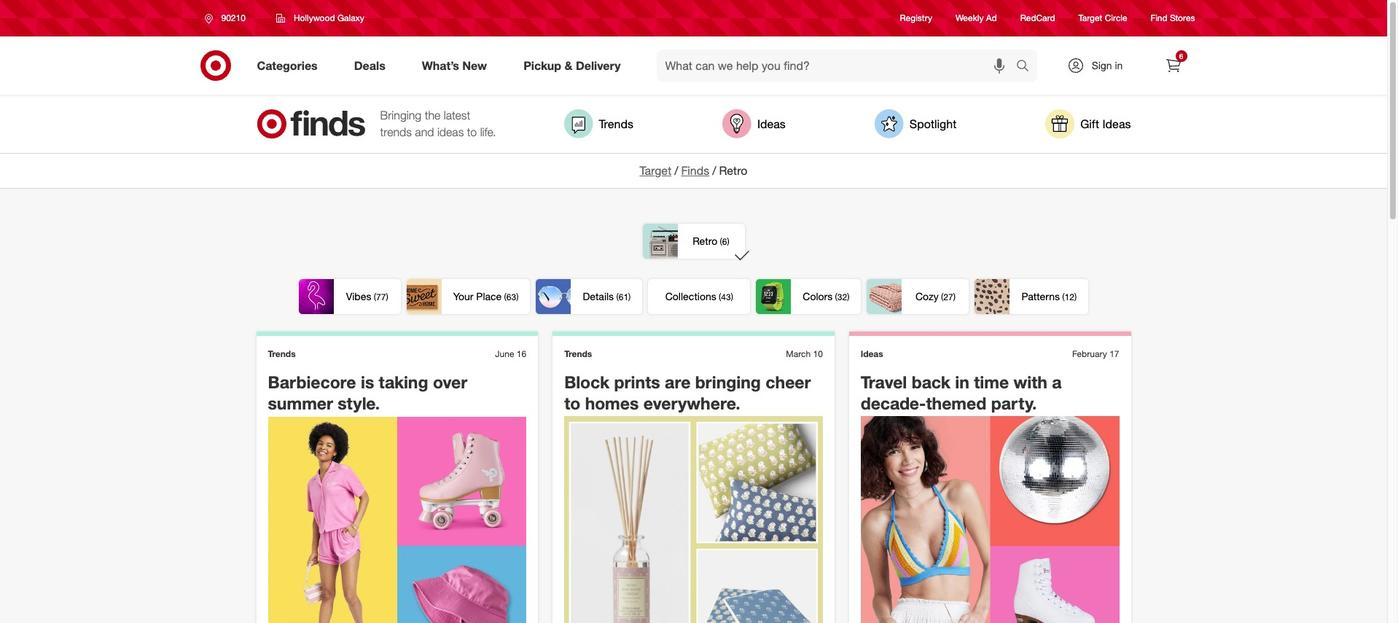 Task type: describe. For each thing, give the bounding box(es) containing it.
ideas link
[[723, 109, 786, 139]]

to inside bringing the latest trends and ideas to life.
[[467, 125, 477, 139]]

0 horizontal spatial retro
[[693, 235, 718, 247]]

colors
[[803, 290, 833, 303]]

43
[[722, 292, 731, 303]]

( for vibes
[[374, 292, 376, 303]]

16
[[517, 349, 527, 359]]

ad
[[987, 13, 998, 24]]

cozy ( 27 )
[[916, 290, 956, 303]]

weekly ad link
[[956, 12, 998, 24]]

) for patterns
[[1075, 292, 1077, 303]]

block
[[565, 372, 610, 392]]

target link
[[640, 163, 672, 178]]

target for target / finds / retro
[[640, 163, 672, 178]]

63
[[507, 292, 517, 303]]

spotlight link
[[875, 109, 957, 139]]

target finds image
[[256, 109, 366, 139]]

( for patterns
[[1063, 292, 1065, 303]]

( for retro
[[720, 236, 723, 247]]

hollywood galaxy button
[[267, 5, 374, 31]]

ideas
[[438, 125, 464, 139]]

gift
[[1081, 116, 1100, 131]]

sign
[[1092, 59, 1113, 71]]

to inside block prints are bringing cheer to homes everywhere.
[[565, 393, 581, 413]]

sign in link
[[1055, 50, 1146, 82]]

1 horizontal spatial ideas
[[861, 349, 884, 359]]

) inside your place ( 63 )
[[517, 292, 519, 303]]

17
[[1110, 349, 1120, 359]]

( inside your place ( 63 )
[[504, 292, 507, 303]]

collections ( 43 )
[[666, 290, 734, 303]]

( for collections
[[719, 292, 722, 303]]

and
[[415, 125, 434, 139]]

redcard
[[1021, 13, 1056, 24]]

search
[[1010, 59, 1045, 74]]

) for details
[[629, 292, 631, 303]]

weekly ad
[[956, 13, 998, 24]]

61
[[619, 292, 629, 303]]

32
[[838, 292, 848, 303]]

barbiecore is taking over summer style. image
[[268, 417, 527, 624]]

summer
[[268, 393, 333, 413]]

10
[[814, 349, 823, 359]]

style.
[[338, 393, 380, 413]]

your place ( 63 )
[[453, 290, 519, 303]]

in inside travel back in time with a decade-themed party.
[[956, 372, 970, 392]]

galaxy
[[338, 12, 365, 23]]

90210
[[221, 12, 246, 23]]

77
[[376, 292, 386, 303]]

finds
[[682, 163, 710, 178]]

back
[[912, 372, 951, 392]]

pickup & delivery link
[[511, 50, 639, 82]]

everywhere.
[[644, 393, 741, 413]]

details
[[583, 290, 614, 303]]

bringing
[[380, 108, 422, 123]]

What can we help you find? suggestions appear below search field
[[657, 50, 1020, 82]]

june
[[495, 349, 515, 359]]

) for vibes
[[386, 292, 389, 303]]

) for collections
[[731, 292, 734, 303]]

decade-
[[861, 393, 927, 413]]

6 inside retro ( 6 )
[[723, 236, 728, 247]]

trends for block prints are bringing cheer to homes everywhere.
[[565, 349, 592, 359]]

2 horizontal spatial trends
[[599, 116, 634, 131]]

february 17
[[1073, 349, 1120, 359]]

barbiecore is taking over summer style.
[[268, 372, 468, 413]]

1 horizontal spatial 6
[[1180, 52, 1184, 61]]

spotlight
[[910, 116, 957, 131]]

gift ideas
[[1081, 116, 1132, 131]]

life.
[[480, 125, 496, 139]]

prints
[[615, 372, 661, 392]]

themed
[[927, 393, 987, 413]]

redcard link
[[1021, 12, 1056, 24]]

what's
[[422, 58, 459, 73]]

target / finds / retro
[[640, 163, 748, 178]]

circle
[[1105, 13, 1128, 24]]

is
[[361, 372, 374, 392]]

deals
[[354, 58, 386, 73]]

( for cozy
[[942, 292, 944, 303]]

12
[[1065, 292, 1075, 303]]



Task type: vqa. For each thing, say whether or not it's contained in the screenshot.


Task type: locate. For each thing, give the bounding box(es) containing it.
bringing the latest trends and ideas to life.
[[380, 108, 496, 139]]

find stores link
[[1151, 12, 1196, 24]]

) right cozy
[[954, 292, 956, 303]]

) right patterns
[[1075, 292, 1077, 303]]

pickup
[[524, 58, 562, 73]]

barbiecore
[[268, 372, 356, 392]]

march
[[786, 349, 811, 359]]

27
[[944, 292, 954, 303]]

( right the vibes
[[374, 292, 376, 303]]

) for retro
[[728, 236, 730, 247]]

( inside collections ( 43 )
[[719, 292, 722, 303]]

march 10
[[786, 349, 823, 359]]

1 horizontal spatial trends
[[565, 349, 592, 359]]

stores
[[1171, 13, 1196, 24]]

) right the vibes
[[386, 292, 389, 303]]

weekly
[[956, 13, 984, 24]]

hollywood
[[294, 12, 335, 23]]

2 / from the left
[[713, 163, 717, 178]]

1 horizontal spatial /
[[713, 163, 717, 178]]

trends link
[[564, 109, 634, 139]]

2 horizontal spatial ideas
[[1103, 116, 1132, 131]]

trends for barbiecore is taking over summer style.
[[268, 349, 296, 359]]

find
[[1151, 13, 1168, 24]]

gift ideas link
[[1046, 109, 1132, 139]]

search button
[[1010, 50, 1045, 85]]

travel back in time with a decade-themed party.
[[861, 372, 1062, 413]]

1 horizontal spatial target
[[1079, 13, 1103, 24]]

target left circle
[[1079, 13, 1103, 24]]

in right sign
[[1116, 59, 1123, 71]]

to down the block
[[565, 393, 581, 413]]

) inside the colors ( 32 )
[[848, 292, 850, 303]]

deals link
[[342, 50, 404, 82]]

0 vertical spatial 6
[[1180, 52, 1184, 61]]

finds link
[[682, 163, 710, 178]]

ideas inside gift ideas link
[[1103, 116, 1132, 131]]

details ( 61 )
[[583, 290, 631, 303]]

what's new
[[422, 58, 487, 73]]

1 horizontal spatial to
[[565, 393, 581, 413]]

travel
[[861, 372, 908, 392]]

cheer
[[766, 372, 811, 392]]

target circle link
[[1079, 12, 1128, 24]]

6 link
[[1158, 50, 1190, 82]]

0 horizontal spatial trends
[[268, 349, 296, 359]]

in inside sign in link
[[1116, 59, 1123, 71]]

categories link
[[245, 50, 336, 82]]

0 vertical spatial to
[[467, 125, 477, 139]]

) right collections
[[731, 292, 734, 303]]

registry link
[[900, 12, 933, 24]]

( for colors
[[836, 292, 838, 303]]

time
[[975, 372, 1009, 392]]

over
[[433, 372, 468, 392]]

target
[[1079, 13, 1103, 24], [640, 163, 672, 178]]

collections
[[666, 290, 717, 303]]

the
[[425, 108, 441, 123]]

in
[[1116, 59, 1123, 71], [956, 372, 970, 392]]

0 vertical spatial in
[[1116, 59, 1123, 71]]

( inside the details ( 61 )
[[617, 292, 619, 303]]

) up the 43
[[728, 236, 730, 247]]

target left finds link
[[640, 163, 672, 178]]

( inside patterns ( 12 )
[[1063, 292, 1065, 303]]

party.
[[992, 393, 1037, 413]]

hollywood galaxy
[[294, 12, 365, 23]]

( right "place"
[[504, 292, 507, 303]]

0 horizontal spatial 6
[[723, 236, 728, 247]]

what's new link
[[410, 50, 506, 82]]

patterns
[[1022, 290, 1060, 303]]

) right "place"
[[517, 292, 519, 303]]

1 / from the left
[[675, 163, 679, 178]]

ideas inside ideas link
[[758, 116, 786, 131]]

1 horizontal spatial retro
[[720, 163, 748, 178]]

0 horizontal spatial ideas
[[758, 116, 786, 131]]

/
[[675, 163, 679, 178], [713, 163, 717, 178]]

0 horizontal spatial to
[[467, 125, 477, 139]]

) inside vibes ( 77 )
[[386, 292, 389, 303]]

6
[[1180, 52, 1184, 61], [723, 236, 728, 247]]

) inside collections ( 43 )
[[731, 292, 734, 303]]

( right collections
[[719, 292, 722, 303]]

) inside cozy ( 27 )
[[954, 292, 956, 303]]

) inside retro ( 6 )
[[728, 236, 730, 247]]

block prints are bringing cheer to homes everywhere. image
[[565, 417, 823, 624]]

registry
[[900, 13, 933, 24]]

latest
[[444, 108, 471, 123]]

6 down stores
[[1180, 52, 1184, 61]]

vibes
[[346, 290, 372, 303]]

trends
[[599, 116, 634, 131], [268, 349, 296, 359], [565, 349, 592, 359]]

( inside cozy ( 27 )
[[942, 292, 944, 303]]

target circle
[[1079, 13, 1128, 24]]

1 vertical spatial in
[[956, 372, 970, 392]]

to left the life.
[[467, 125, 477, 139]]

( right patterns
[[1063, 292, 1065, 303]]

delivery
[[576, 58, 621, 73]]

) inside patterns ( 12 )
[[1075, 292, 1077, 303]]

june 16
[[495, 349, 527, 359]]

( right colors
[[836, 292, 838, 303]]

retro up collections ( 43 )
[[693, 235, 718, 247]]

1 vertical spatial retro
[[693, 235, 718, 247]]

) right details
[[629, 292, 631, 303]]

sign in
[[1092, 59, 1123, 71]]

trends up the block
[[565, 349, 592, 359]]

patterns ( 12 )
[[1022, 290, 1077, 303]]

february
[[1073, 349, 1108, 359]]

)
[[728, 236, 730, 247], [386, 292, 389, 303], [517, 292, 519, 303], [629, 292, 631, 303], [731, 292, 734, 303], [848, 292, 850, 303], [954, 292, 956, 303], [1075, 292, 1077, 303]]

&
[[565, 58, 573, 73]]

to
[[467, 125, 477, 139], [565, 393, 581, 413]]

target for target circle
[[1079, 13, 1103, 24]]

with
[[1014, 372, 1048, 392]]

block prints are bringing cheer to homes everywhere.
[[565, 372, 811, 413]]

in up themed
[[956, 372, 970, 392]]

colors ( 32 )
[[803, 290, 850, 303]]

( right details
[[617, 292, 619, 303]]

) for colors
[[848, 292, 850, 303]]

trends
[[380, 125, 412, 139]]

1 vertical spatial 6
[[723, 236, 728, 247]]

are
[[665, 372, 691, 392]]

trends down delivery
[[599, 116, 634, 131]]

pickup & delivery
[[524, 58, 621, 73]]

a
[[1053, 372, 1062, 392]]

6 up the 43
[[723, 236, 728, 247]]

90210 button
[[195, 5, 261, 31]]

( inside retro ( 6 )
[[720, 236, 723, 247]]

cozy
[[916, 290, 939, 303]]

retro ( 6 )
[[693, 235, 730, 247]]

travel back in time with a decade-themed party. image
[[861, 417, 1120, 624]]

taking
[[379, 372, 429, 392]]

find stores
[[1151, 13, 1196, 24]]

/ left finds
[[675, 163, 679, 178]]

) for cozy
[[954, 292, 956, 303]]

( for details
[[617, 292, 619, 303]]

trends up barbiecore
[[268, 349, 296, 359]]

0 horizontal spatial target
[[640, 163, 672, 178]]

0 horizontal spatial in
[[956, 372, 970, 392]]

( up the 43
[[720, 236, 723, 247]]

(
[[720, 236, 723, 247], [374, 292, 376, 303], [504, 292, 507, 303], [617, 292, 619, 303], [719, 292, 722, 303], [836, 292, 838, 303], [942, 292, 944, 303], [1063, 292, 1065, 303]]

( inside vibes ( 77 )
[[374, 292, 376, 303]]

bringing
[[696, 372, 761, 392]]

( inside the colors ( 32 )
[[836, 292, 838, 303]]

/ right finds link
[[713, 163, 717, 178]]

new
[[463, 58, 487, 73]]

1 horizontal spatial in
[[1116, 59, 1123, 71]]

1 vertical spatial to
[[565, 393, 581, 413]]

0 vertical spatial retro
[[720, 163, 748, 178]]

your
[[453, 290, 474, 303]]

vibes ( 77 )
[[346, 290, 389, 303]]

) inside the details ( 61 )
[[629, 292, 631, 303]]

homes
[[585, 393, 639, 413]]

0 horizontal spatial /
[[675, 163, 679, 178]]

) right colors
[[848, 292, 850, 303]]

1 vertical spatial target
[[640, 163, 672, 178]]

0 vertical spatial target
[[1079, 13, 1103, 24]]

retro right finds
[[720, 163, 748, 178]]

( right cozy
[[942, 292, 944, 303]]



